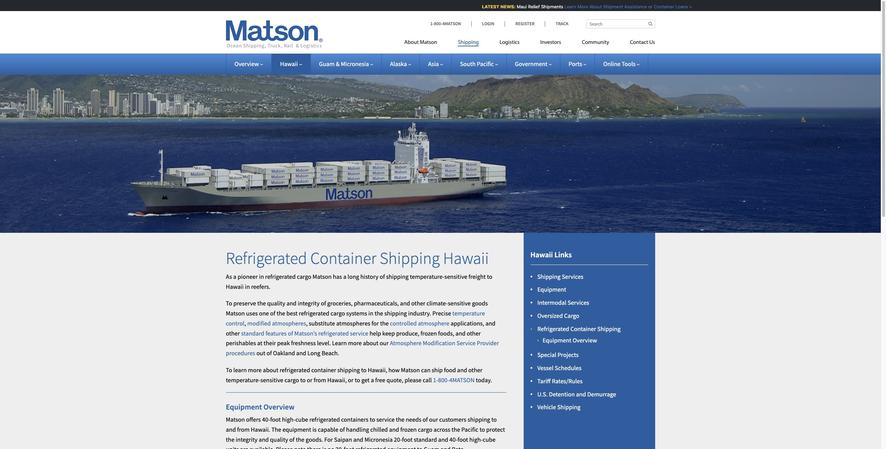 Task type: vqa. For each thing, say whether or not it's contained in the screenshot.
services
yes



Task type: describe. For each thing, give the bounding box(es) containing it.
matson inside matson offers 40-foot high-cube refrigerated containers to service the needs of our customers shipping to and from hawaii. the equipment is capable of handling chilled and frozen cargo across the pacific to protect the integrity and quality of the goods. for saipan and micronesia 20-foot standard and 40-foot high-cube units are available. please note there is no 20-foot refrigerated equipment to guam and rota.
[[226, 416, 245, 424]]

cargo
[[565, 312, 580, 320]]

micronesia inside matson offers 40-foot high-cube refrigerated containers to service the needs of our customers shipping to and from hawaii. the equipment is capable of handling chilled and frozen cargo across the pacific to protect the integrity and quality of the goods. for saipan and micronesia 20-foot standard and 40-foot high-cube units are available. please note there is no 20-foot refrigerated equipment to guam and rota.
[[365, 436, 393, 444]]

relief
[[527, 4, 539, 9]]

help keep produce, frozen foods, and other perishables at their peak freshness level. learn more about our
[[226, 330, 481, 348]]

0 horizontal spatial equipment overview
[[226, 402, 295, 412]]

goods
[[472, 300, 488, 308]]

services for shipping services
[[562, 273, 584, 281]]

sensitive inside "to learn more about refrigerated container shipping to hawaii, how matson can ship food and other temperature-sensitive cargo to or from hawaii, or to get a free quote, please call"
[[261, 377, 284, 384]]

about inside "to learn more about refrigerated container shipping to hawaii, how matson can ship food and other temperature-sensitive cargo to or from hawaii, or to get a free quote, please call"
[[263, 367, 279, 374]]

1 vertical spatial equipment
[[543, 337, 572, 345]]

0 vertical spatial equipment
[[538, 286, 567, 294]]

0 horizontal spatial standard
[[241, 330, 265, 338]]

0 vertical spatial learn
[[563, 4, 575, 9]]

0 vertical spatial 40-
[[262, 416, 270, 424]]

applications, and other
[[226, 320, 496, 338]]

temperature- inside "to learn more about refrigerated container shipping to hawaii, how matson can ship food and other temperature-sensitive cargo to or from hawaii, or to get a free quote, please call"
[[226, 377, 261, 384]]

in inside to preserve the quality and integrity of groceries, pharmaceuticals, and other climate-sensitive goods matson uses one of the best refrigerated cargo systems in the shipping industry. precise
[[369, 310, 374, 318]]

matson inside "to learn more about refrigerated container shipping to hawaii, how matson can ship food and other temperature-sensitive cargo to or from hawaii, or to get a free quote, please call"
[[401, 367, 420, 374]]

free
[[376, 377, 386, 384]]

overview inside the "hawaii links" section
[[573, 337, 598, 345]]

can
[[422, 367, 431, 374]]

1 horizontal spatial a
[[344, 273, 347, 281]]

standard features of matson's refrigerated service
[[241, 330, 369, 338]]

matson inside as a pioneer in refrigerated cargo matson has a long history of shipping temperature-sensitive freight to hawaii in reefers.
[[313, 273, 332, 281]]

intermodal services link
[[538, 299, 590, 307]]

there
[[307, 446, 321, 450]]

integrity inside to preserve the quality and integrity of groceries, pharmaceuticals, and other climate-sensitive goods matson uses one of the best refrigerated cargo systems in the shipping industry. precise
[[298, 300, 320, 308]]

track
[[556, 21, 569, 27]]

of right out
[[267, 350, 272, 358]]

refrigerated up capable
[[310, 416, 340, 424]]

and down across
[[439, 436, 449, 444]]

2 atmospheres from the left
[[337, 320, 371, 328]]

1 vertical spatial 1-800-4matson link
[[433, 377, 475, 384]]

800- for 1-800-4matson
[[434, 21, 443, 27]]

top menu navigation
[[405, 36, 656, 51]]

saipan
[[334, 436, 352, 444]]

2 vertical spatial equipment
[[226, 402, 262, 412]]

a inside "to learn more about refrigerated container shipping to hawaii, how matson can ship food and other temperature-sensitive cargo to or from hawaii, or to get a free quote, please call"
[[371, 377, 374, 384]]

1 horizontal spatial 40-
[[450, 436, 458, 444]]

offers
[[246, 416, 261, 424]]

1 vertical spatial equipment
[[388, 446, 416, 450]]

foods,
[[439, 330, 455, 338]]

to for to learn more about refrigerated container shipping to hawaii, how matson can ship food and other temperature-sensitive cargo to or from hawaii, or to get a free quote, please call
[[226, 367, 232, 374]]

south pacific
[[460, 60, 494, 68]]

1 vertical spatial is
[[322, 446, 327, 450]]

atmosphere modification service provider procedures link
[[226, 340, 499, 358]]

frozen inside matson offers 40-foot high-cube refrigerated containers to service the needs of our customers shipping to and from hawaii. the equipment is capable of handling chilled and frozen cargo across the pacific to protect the integrity and quality of the goods. for saipan and micronesia 20-foot standard and 40-foot high-cube units are available. please note there is no 20-foot refrigerated equipment to guam and rota.
[[401, 426, 417, 434]]

of left groceries, on the bottom of the page
[[321, 300, 326, 308]]

across
[[434, 426, 451, 434]]

keep
[[383, 330, 395, 338]]

peak
[[277, 340, 290, 348]]

pharmaceuticals,
[[354, 300, 399, 308]]

sensitive inside as a pioneer in refrigerated cargo matson has a long history of shipping temperature-sensitive freight to hawaii in reefers.
[[445, 273, 468, 281]]

matson inside to preserve the quality and integrity of groceries, pharmaceuticals, and other climate-sensitive goods matson uses one of the best refrigerated cargo systems in the shipping industry. precise
[[226, 310, 245, 318]]

ports link
[[569, 60, 587, 68]]

other inside applications, and other
[[226, 330, 240, 338]]

community
[[582, 40, 610, 45]]

get
[[362, 377, 370, 384]]

to left protect
[[480, 426, 485, 434]]

projects
[[558, 351, 579, 359]]

&
[[336, 60, 340, 68]]

special
[[538, 351, 557, 359]]

preserve
[[234, 300, 256, 308]]

shipping inside matson offers 40-foot high-cube refrigerated containers to service the needs of our customers shipping to and from hawaii. the equipment is capable of handling chilled and frozen cargo across the pacific to protect the integrity and quality of the goods. for saipan and micronesia 20-foot standard and 40-foot high-cube units are available. please note there is no 20-foot refrigerated equipment to guam and rota.
[[468, 416, 491, 424]]

of up peak
[[288, 330, 293, 338]]

refrigerated inside to preserve the quality and integrity of groceries, pharmaceuticals, and other climate-sensitive goods matson uses one of the best refrigerated cargo systems in the shipping industry. precise
[[299, 310, 330, 318]]

intermodal services
[[538, 299, 590, 307]]

foot down needs at the bottom left of the page
[[402, 436, 413, 444]]

procedures
[[226, 350, 255, 358]]

overview link
[[235, 60, 263, 68]]

foot down saipan
[[344, 446, 355, 450]]

and up 'units' at the left of the page
[[226, 426, 236, 434]]

of up saipan
[[340, 426, 345, 434]]

shipping inside as a pioneer in refrigerated cargo matson has a long history of shipping temperature-sensitive freight to hawaii in reefers.
[[386, 273, 409, 281]]

and inside help keep produce, frozen foods, and other perishables at their peak freshness level. learn more about our
[[456, 330, 466, 338]]

the down pharmaceuticals, at the left bottom of the page
[[375, 310, 383, 318]]

register link
[[505, 21, 545, 27]]

has
[[333, 273, 342, 281]]

long
[[348, 273, 359, 281]]

hawaii links section
[[515, 233, 664, 450]]

temperature
[[453, 310, 485, 318]]

1 horizontal spatial high-
[[470, 436, 483, 444]]

freshness
[[291, 340, 316, 348]]

container for refrigerated container shipping hawaii
[[311, 248, 377, 269]]

and up the industry.
[[400, 300, 410, 308]]

out
[[257, 350, 266, 358]]

foot up rota.
[[458, 436, 469, 444]]

temperature control link
[[226, 310, 485, 328]]

south pacific link
[[460, 60, 498, 68]]

and down freshness
[[296, 350, 306, 358]]

0 vertical spatial guam
[[319, 60, 335, 68]]

more inside help keep produce, frozen foods, and other perishables at their peak freshness level. learn more about our
[[348, 340, 362, 348]]

rates/rules
[[552, 378, 583, 386]]

schedules
[[555, 364, 582, 372]]

cargo inside as a pioneer in refrigerated cargo matson has a long history of shipping temperature-sensitive freight to hawaii in reefers.
[[297, 273, 312, 281]]

0 horizontal spatial high-
[[282, 416, 296, 424]]

refrigerated container shipping
[[538, 325, 621, 333]]

service
[[457, 340, 476, 348]]

systems
[[347, 310, 367, 318]]

cargo inside "to learn more about refrigerated container shipping to hawaii, how matson can ship food and other temperature-sensitive cargo to or from hawaii, or to get a free quote, please call"
[[285, 377, 299, 384]]

0 vertical spatial pacific
[[477, 60, 494, 68]]

pacific inside matson offers 40-foot high-cube refrigerated containers to service the needs of our customers shipping to and from hawaii. the equipment is capable of handling chilled and frozen cargo across the pacific to protect the integrity and quality of the goods. for saipan and micronesia 20-foot standard and 40-foot high-cube units are available. please note there is no 20-foot refrigerated equipment to guam and rota.
[[462, 426, 479, 434]]

hawaii link
[[280, 60, 302, 68]]

please
[[276, 446, 293, 450]]

0 horizontal spatial in
[[245, 283, 250, 291]]

shipping inside "to learn more about refrigerated container shipping to hawaii, how matson can ship food and other temperature-sensitive cargo to or from hawaii, or to get a free quote, please call"
[[338, 367, 360, 374]]

the down customers
[[452, 426, 461, 434]]

asia
[[428, 60, 439, 68]]

0 vertical spatial equipment
[[283, 426, 311, 434]]

online tools link
[[604, 60, 640, 68]]

2 horizontal spatial or
[[647, 4, 651, 9]]

0 vertical spatial micronesia
[[341, 60, 369, 68]]

beach.
[[322, 350, 339, 358]]

>
[[688, 4, 691, 9]]

rota.
[[452, 446, 466, 450]]

hawaii down the blue matson logo with ocean, shipping, truck, rail and logistics written beneath it.
[[280, 60, 298, 68]]

hawaii inside section
[[531, 250, 553, 260]]

and up available.
[[259, 436, 269, 444]]

oversized cargo
[[538, 312, 580, 320]]

about matson link
[[405, 36, 448, 51]]

tools
[[622, 60, 636, 68]]

guam & micronesia
[[319, 60, 369, 68]]

at
[[257, 340, 263, 348]]

refrigerated up level.
[[319, 330, 349, 338]]

800- for 1-800-4matson today.
[[438, 377, 450, 384]]

to down needs at the bottom left of the page
[[417, 446, 423, 450]]

Search search field
[[586, 19, 656, 28]]

to learn more about refrigerated container shipping to hawaii, how matson can ship food and other temperature-sensitive cargo to or from hawaii, or to get a free quote, please call
[[226, 367, 483, 384]]

latest news: maui relief shipments learn more about shipment assistance or container loans >
[[481, 4, 691, 9]]

standard features of matson's refrigerated service link
[[241, 330, 369, 338]]

tariff rates/rules link
[[538, 378, 583, 386]]

for
[[372, 320, 379, 328]]

refrigerated container shipping hawaii
[[226, 248, 489, 269]]

0 horizontal spatial hawaii,
[[328, 377, 347, 384]]

modified
[[248, 320, 271, 328]]

u.s. detention and demurrage link
[[538, 391, 617, 399]]

as a pioneer in refrigerated cargo matson has a long history of shipping temperature-sensitive freight to hawaii in reefers.
[[226, 273, 493, 291]]

of up the please
[[290, 436, 295, 444]]

refrigerated inside as a pioneer in refrigerated cargo matson has a long history of shipping temperature-sensitive freight to hawaii in reefers.
[[265, 273, 296, 281]]

4matson for 1-800-4matson
[[443, 21, 461, 27]]

to down out of oakland and long beach.
[[300, 377, 306, 384]]

the up "modified atmospheres" link
[[277, 310, 285, 318]]

the up note
[[296, 436, 305, 444]]

the right for
[[380, 320, 389, 328]]

1- for 1-800-4matson
[[431, 21, 434, 27]]

atmosphere
[[390, 340, 422, 348]]

out of oakland and long beach.
[[255, 350, 339, 358]]

2 , from the left
[[306, 320, 308, 328]]

matson inside top menu navigation
[[420, 40, 438, 45]]

logistics link
[[490, 36, 530, 51]]

handling
[[346, 426, 369, 434]]

vehicle shipping
[[538, 404, 581, 412]]

container for refrigerated container shipping
[[571, 325, 597, 333]]

service inside matson offers 40-foot high-cube refrigerated containers to service the needs of our customers shipping to and from hawaii. the equipment is capable of handling chilled and frozen cargo across the pacific to protect the integrity and quality of the goods. for saipan and micronesia 20-foot standard and 40-foot high-cube units are available. please note there is no 20-foot refrigerated equipment to guam and rota.
[[377, 416, 395, 424]]

call
[[423, 377, 432, 384]]

government link
[[515, 60, 552, 68]]

refrigerated inside "to learn more about refrigerated container shipping to hawaii, how matson can ship food and other temperature-sensitive cargo to or from hawaii, or to get a free quote, please call"
[[280, 367, 310, 374]]

quote,
[[387, 377, 404, 384]]

vessel schedules link
[[538, 364, 582, 372]]

vehicle shipping link
[[538, 404, 581, 412]]

to inside as a pioneer in refrigerated cargo matson has a long history of shipping temperature-sensitive freight to hawaii in reefers.
[[487, 273, 493, 281]]

controlled
[[390, 320, 417, 328]]

foot up the
[[270, 416, 281, 424]]

to up get
[[361, 367, 367, 374]]

hawaii links
[[531, 250, 572, 260]]

0 vertical spatial 20-
[[394, 436, 402, 444]]



Task type: locate. For each thing, give the bounding box(es) containing it.
alaska link
[[390, 60, 412, 68]]

1 vertical spatial learn
[[332, 340, 347, 348]]

login
[[483, 21, 495, 27]]

atmospheres down best
[[272, 320, 306, 328]]

1 vertical spatial 40-
[[450, 436, 458, 444]]

1 horizontal spatial atmospheres
[[337, 320, 371, 328]]

investors
[[541, 40, 562, 45]]

needs
[[406, 416, 422, 424]]

, left modified
[[245, 320, 246, 328]]

frozen down atmosphere
[[421, 330, 437, 338]]

demurrage
[[588, 391, 617, 399]]

1 vertical spatial about
[[405, 40, 419, 45]]

pacific down customers
[[462, 426, 479, 434]]

equipment up intermodal at the right bottom of page
[[538, 286, 567, 294]]

1 horizontal spatial service
[[377, 416, 395, 424]]

1 vertical spatial standard
[[414, 436, 437, 444]]

0 vertical spatial temperature-
[[410, 273, 445, 281]]

today.
[[476, 377, 492, 384]]

service up chilled
[[377, 416, 395, 424]]

1 vertical spatial about
[[263, 367, 279, 374]]

south
[[460, 60, 476, 68]]

1 horizontal spatial standard
[[414, 436, 437, 444]]

4matson for 1-800-4matson today.
[[450, 377, 475, 384]]

2 vertical spatial overview
[[264, 402, 295, 412]]

more right learn
[[248, 367, 262, 374]]

1 horizontal spatial ,
[[306, 320, 308, 328]]

1 horizontal spatial container
[[571, 325, 597, 333]]

goods.
[[306, 436, 323, 444]]

precise
[[433, 310, 452, 318]]

1 vertical spatial equipment overview
[[226, 402, 295, 412]]

other inside to preserve the quality and integrity of groceries, pharmaceuticals, and other climate-sensitive goods matson uses one of the best refrigerated cargo systems in the shipping industry. precise
[[412, 300, 426, 308]]

1 vertical spatial quality
[[270, 436, 288, 444]]

1 horizontal spatial temperature-
[[410, 273, 445, 281]]

None search field
[[586, 19, 656, 28]]

learn inside help keep produce, frozen foods, and other perishables at their peak freshness level. learn more about our
[[332, 340, 347, 348]]

integrity inside matson offers 40-foot high-cube refrigerated containers to service the needs of our customers shipping to and from hawaii. the equipment is capable of handling chilled and frozen cargo across the pacific to protect the integrity and quality of the goods. for saipan and micronesia 20-foot standard and 40-foot high-cube units are available. please note there is no 20-foot refrigerated equipment to guam and rota.
[[236, 436, 258, 444]]

1 horizontal spatial about
[[363, 340, 379, 348]]

, modified atmospheres , substitute atmospheres for the controlled atmosphere
[[245, 320, 450, 328]]

0 horizontal spatial temperature-
[[226, 377, 261, 384]]

cargo inside to preserve the quality and integrity of groceries, pharmaceuticals, and other climate-sensitive goods matson uses one of the best refrigerated cargo systems in the shipping industry. precise
[[331, 310, 345, 318]]

0 vertical spatial high-
[[282, 416, 296, 424]]

1 vertical spatial pacific
[[462, 426, 479, 434]]

0 vertical spatial hawaii,
[[368, 367, 388, 374]]

online tools
[[604, 60, 636, 68]]

oversized
[[538, 312, 563, 320]]

of right needs at the bottom left of the page
[[423, 416, 428, 424]]

shipping inside to preserve the quality and integrity of groceries, pharmaceuticals, and other climate-sensitive goods matson uses one of the best refrigerated cargo systems in the shipping industry. precise
[[385, 310, 407, 318]]

to inside "to learn more about refrigerated container shipping to hawaii, how matson can ship food and other temperature-sensitive cargo to or from hawaii, or to get a free quote, please call"
[[226, 367, 232, 374]]

to up protect
[[492, 416, 497, 424]]

0 horizontal spatial or
[[307, 377, 313, 384]]

tariff
[[538, 378, 551, 386]]

refrigerated down oversized
[[538, 325, 570, 333]]

1- for 1-800-4matson today.
[[433, 377, 438, 384]]

2 to from the top
[[226, 367, 232, 374]]

hawaii left links
[[531, 250, 553, 260]]

1 horizontal spatial equipment overview
[[543, 337, 598, 345]]

and right chilled
[[389, 426, 399, 434]]

contact
[[631, 40, 649, 45]]

container inside the "hawaii links" section
[[571, 325, 597, 333]]

contact us
[[631, 40, 656, 45]]

quality
[[267, 300, 285, 308], [270, 436, 288, 444]]

provider
[[477, 340, 499, 348]]

or down container on the bottom of page
[[307, 377, 313, 384]]

0 vertical spatial service
[[350, 330, 369, 338]]

2 vertical spatial in
[[369, 310, 374, 318]]

0 horizontal spatial container
[[311, 248, 377, 269]]

hawaii, up free
[[368, 367, 388, 374]]

0 horizontal spatial atmospheres
[[272, 320, 306, 328]]

1 horizontal spatial integrity
[[298, 300, 320, 308]]

2 vertical spatial sensitive
[[261, 377, 284, 384]]

temperature- up climate-
[[410, 273, 445, 281]]

from down container on the bottom of page
[[314, 377, 326, 384]]

hawaii inside as a pioneer in refrigerated cargo matson has a long history of shipping temperature-sensitive freight to hawaii in reefers.
[[226, 283, 244, 291]]

of inside as a pioneer in refrigerated cargo matson has a long history of shipping temperature-sensitive freight to hawaii in reefers.
[[380, 273, 385, 281]]

matson containership arriving honolulu, hawaii with containers. image
[[0, 64, 882, 233]]

is left no
[[322, 446, 327, 450]]

refrigerated down out of oakland and long beach.
[[280, 367, 310, 374]]

frozen inside help keep produce, frozen foods, and other perishables at their peak freshness level. learn more about our
[[421, 330, 437, 338]]

0 vertical spatial container
[[653, 4, 673, 9]]

refrigerated
[[265, 273, 296, 281], [299, 310, 330, 318], [319, 330, 349, 338], [280, 367, 310, 374], [310, 416, 340, 424], [356, 446, 386, 450]]

0 horizontal spatial service
[[350, 330, 369, 338]]

2 horizontal spatial container
[[653, 4, 673, 9]]

matson up control
[[226, 310, 245, 318]]

1 horizontal spatial from
[[314, 377, 326, 384]]

1 vertical spatial frozen
[[401, 426, 417, 434]]

1-800-4matson
[[431, 21, 461, 27]]

0 vertical spatial standard
[[241, 330, 265, 338]]

matson offers 40-foot high-cube refrigerated containers to service the needs of our customers shipping to and from hawaii. the equipment is capable of handling chilled and frozen cargo across the pacific to protect the integrity and quality of the goods. for saipan and micronesia 20-foot standard and 40-foot high-cube units are available. please note there is no 20-foot refrigerated equipment to guam and rota.
[[226, 416, 505, 450]]

from inside matson offers 40-foot high-cube refrigerated containers to service the needs of our customers shipping to and from hawaii. the equipment is capable of handling chilled and frozen cargo across the pacific to protect the integrity and quality of the goods. for saipan and micronesia 20-foot standard and 40-foot high-cube units are available. please note there is no 20-foot refrigerated equipment to guam and rota.
[[237, 426, 250, 434]]

the up 'one'
[[257, 300, 266, 308]]

matson left offers
[[226, 416, 245, 424]]

0 vertical spatial from
[[314, 377, 326, 384]]

0 horizontal spatial 20-
[[336, 446, 344, 450]]

equipment overview
[[543, 337, 598, 345], [226, 402, 295, 412]]

hawaii down as at the left of the page
[[226, 283, 244, 291]]

1-800-4matson link
[[431, 21, 472, 27], [433, 377, 475, 384]]

micronesia down chilled
[[365, 436, 393, 444]]

our inside help keep produce, frozen foods, and other perishables at their peak freshness level. learn more about our
[[380, 340, 389, 348]]

learn
[[234, 367, 247, 374]]

equipment overview inside the "hawaii links" section
[[543, 337, 598, 345]]

customers
[[440, 416, 467, 424]]

matson up the please
[[401, 367, 420, 374]]

control
[[226, 320, 245, 328]]

refrigerated for refrigerated container shipping
[[538, 325, 570, 333]]

other inside help keep produce, frozen foods, and other perishables at their peak freshness level. learn more about our
[[467, 330, 481, 338]]

guam down across
[[424, 446, 440, 450]]

integrity up substitute
[[298, 300, 320, 308]]

atmosphere
[[418, 320, 450, 328]]

0 vertical spatial integrity
[[298, 300, 320, 308]]

1 vertical spatial 1-
[[433, 377, 438, 384]]

capable
[[318, 426, 339, 434]]

1-800-4matson link up 'shipping' link
[[431, 21, 472, 27]]

as
[[226, 273, 232, 281]]

0 vertical spatial sensitive
[[445, 273, 468, 281]]

quality up 'one'
[[267, 300, 285, 308]]

ports
[[569, 60, 583, 68]]

or
[[647, 4, 651, 9], [307, 377, 313, 384], [348, 377, 354, 384]]

0 horizontal spatial a
[[233, 273, 237, 281]]

cargo left has
[[297, 273, 312, 281]]

refrigerated up substitute
[[299, 310, 330, 318]]

0 vertical spatial equipment overview
[[543, 337, 598, 345]]

standard inside matson offers 40-foot high-cube refrigerated containers to service the needs of our customers shipping to and from hawaii. the equipment is capable of handling chilled and frozen cargo across the pacific to protect the integrity and quality of the goods. for saipan and micronesia 20-foot standard and 40-foot high-cube units are available. please note there is no 20-foot refrigerated equipment to guam and rota.
[[414, 436, 437, 444]]

micronesia right &
[[341, 60, 369, 68]]

for
[[325, 436, 333, 444]]

to left preserve
[[226, 300, 232, 308]]

1 vertical spatial overview
[[573, 337, 598, 345]]

1 horizontal spatial cube
[[483, 436, 496, 444]]

quality up the please
[[270, 436, 288, 444]]

0 vertical spatial cube
[[296, 416, 308, 424]]

0 vertical spatial quality
[[267, 300, 285, 308]]

1 vertical spatial 4matson
[[450, 377, 475, 384]]

and inside applications, and other
[[486, 320, 496, 328]]

1 horizontal spatial 20-
[[394, 436, 402, 444]]

more down applications, and other
[[348, 340, 362, 348]]

1 horizontal spatial is
[[322, 446, 327, 450]]

other inside "to learn more about refrigerated container shipping to hawaii, how matson can ship food and other temperature-sensitive cargo to or from hawaii, or to get a free quote, please call"
[[469, 367, 483, 374]]

about inside top menu navigation
[[405, 40, 419, 45]]

1 vertical spatial cube
[[483, 436, 496, 444]]

refrigerated for refrigerated container shipping hawaii
[[226, 248, 307, 269]]

0 horizontal spatial overview
[[235, 60, 259, 68]]

and
[[287, 300, 297, 308], [400, 300, 410, 308], [486, 320, 496, 328], [456, 330, 466, 338], [296, 350, 306, 358], [458, 367, 468, 374], [576, 391, 586, 399], [226, 426, 236, 434], [389, 426, 399, 434], [259, 436, 269, 444], [354, 436, 364, 444], [439, 436, 449, 444], [441, 446, 451, 450]]

quality inside to preserve the quality and integrity of groceries, pharmaceuticals, and other climate-sensitive goods matson uses one of the best refrigerated cargo systems in the shipping industry. precise
[[267, 300, 285, 308]]

equipment overview link
[[543, 337, 598, 345]]

or left get
[[348, 377, 354, 384]]

in
[[259, 273, 264, 281], [245, 283, 250, 291], [369, 310, 374, 318]]

and up best
[[287, 300, 297, 308]]

alaska
[[390, 60, 407, 68]]

1 horizontal spatial more
[[348, 340, 362, 348]]

a right as at the left of the page
[[233, 273, 237, 281]]

asia link
[[428, 60, 443, 68]]

about inside help keep produce, frozen foods, and other perishables at their peak freshness level. learn more about our
[[363, 340, 379, 348]]

integrity up are
[[236, 436, 258, 444]]

atmosphere modification service provider procedures
[[226, 340, 499, 358]]

to right freight
[[487, 273, 493, 281]]

ship
[[432, 367, 443, 374]]

history
[[361, 273, 379, 281]]

shipping services
[[538, 273, 584, 281]]

, up matson's
[[306, 320, 308, 328]]

0 vertical spatial overview
[[235, 60, 259, 68]]

temperature- down learn
[[226, 377, 261, 384]]

equipment
[[283, 426, 311, 434], [388, 446, 416, 450]]

of
[[380, 273, 385, 281], [321, 300, 326, 308], [270, 310, 276, 318], [288, 330, 293, 338], [267, 350, 272, 358], [423, 416, 428, 424], [340, 426, 345, 434], [290, 436, 295, 444]]

container left "loans"
[[653, 4, 673, 9]]

hawaii, down container on the bottom of page
[[328, 377, 347, 384]]

equipment up special projects
[[543, 337, 572, 345]]

2 vertical spatial container
[[571, 325, 597, 333]]

from
[[314, 377, 326, 384], [237, 426, 250, 434]]

0 horizontal spatial is
[[313, 426, 317, 434]]

1 vertical spatial more
[[248, 367, 262, 374]]

is up "goods."
[[313, 426, 317, 434]]

the left needs at the bottom left of the page
[[396, 416, 405, 424]]

of right 'one'
[[270, 310, 276, 318]]

0 horizontal spatial 40-
[[262, 416, 270, 424]]

refrigerated up pioneer
[[226, 248, 307, 269]]

and up the provider
[[486, 320, 496, 328]]

equipment link
[[538, 286, 567, 294]]

a right has
[[344, 273, 347, 281]]

features
[[266, 330, 287, 338]]

services for intermodal services
[[568, 299, 590, 307]]

1 vertical spatial temperature-
[[226, 377, 261, 384]]

0 horizontal spatial about
[[405, 40, 419, 45]]

1 vertical spatial in
[[245, 283, 250, 291]]

0 vertical spatial about
[[588, 4, 601, 9]]

1-800-4matson link down food
[[433, 377, 475, 384]]

of right history
[[380, 273, 385, 281]]

1 vertical spatial to
[[226, 367, 232, 374]]

cargo inside matson offers 40-foot high-cube refrigerated containers to service the needs of our customers shipping to and from hawaii. the equipment is capable of handling chilled and frozen cargo across the pacific to protect the integrity and quality of the goods. for saipan and micronesia 20-foot standard and 40-foot high-cube units are available. please note there is no 20-foot refrigerated equipment to guam and rota.
[[418, 426, 433, 434]]

0 vertical spatial is
[[313, 426, 317, 434]]

equipment down chilled
[[388, 446, 416, 450]]

please
[[405, 377, 422, 384]]

other down applications,
[[467, 330, 481, 338]]

0 horizontal spatial equipment
[[283, 426, 311, 434]]

1 vertical spatial high-
[[470, 436, 483, 444]]

1 , from the left
[[245, 320, 246, 328]]

more
[[576, 4, 587, 9]]

1 horizontal spatial in
[[259, 273, 264, 281]]

to inside to preserve the quality and integrity of groceries, pharmaceuticals, and other climate-sensitive goods matson uses one of the best refrigerated cargo systems in the shipping industry. precise
[[226, 300, 232, 308]]

1 horizontal spatial overview
[[264, 402, 295, 412]]

our down keep
[[380, 340, 389, 348]]

modification
[[423, 340, 456, 348]]

temperature control
[[226, 310, 485, 328]]

food
[[444, 367, 456, 374]]

loans
[[674, 4, 687, 9]]

temperature- inside as a pioneer in refrigerated cargo matson has a long history of shipping temperature-sensitive freight to hawaii in reefers.
[[410, 273, 445, 281]]

how
[[389, 367, 400, 374]]

hawaii up freight
[[443, 248, 489, 269]]

note
[[294, 446, 306, 450]]

to for to preserve the quality and integrity of groceries, pharmaceuticals, and other climate-sensitive goods matson uses one of the best refrigerated cargo systems in the shipping industry. precise
[[226, 300, 232, 308]]

and left rota.
[[441, 446, 451, 450]]

u.s. detention and demurrage
[[538, 391, 617, 399]]

equipment overview up projects
[[543, 337, 598, 345]]

cargo down groceries, on the bottom of the page
[[331, 310, 345, 318]]

search image
[[649, 21, 653, 26]]

container up has
[[311, 248, 377, 269]]

equipment up offers
[[226, 402, 262, 412]]

service up atmosphere modification service provider procedures link
[[350, 330, 369, 338]]

about
[[363, 340, 379, 348], [263, 367, 279, 374]]

and inside the "hawaii links" section
[[576, 391, 586, 399]]

from down offers
[[237, 426, 250, 434]]

more inside "to learn more about refrigerated container shipping to hawaii, how matson can ship food and other temperature-sensitive cargo to or from hawaii, or to get a free quote, please call"
[[248, 367, 262, 374]]

other down control
[[226, 330, 240, 338]]

latest
[[481, 4, 498, 9]]

groceries,
[[328, 300, 353, 308]]

to up chilled
[[370, 416, 375, 424]]

0 horizontal spatial our
[[380, 340, 389, 348]]

1 horizontal spatial guam
[[424, 446, 440, 450]]

cube
[[296, 416, 308, 424], [483, 436, 496, 444]]

cube down protect
[[483, 436, 496, 444]]

shipment
[[602, 4, 622, 9]]

matson left has
[[313, 273, 332, 281]]

learn up beach.
[[332, 340, 347, 348]]

and inside "to learn more about refrigerated container shipping to hawaii, how matson can ship food and other temperature-sensitive cargo to or from hawaii, or to get a free quote, please call"
[[458, 367, 468, 374]]

0 vertical spatial to
[[226, 300, 232, 308]]

u.s.
[[538, 391, 548, 399]]

0 horizontal spatial integrity
[[236, 436, 258, 444]]

refrigerated up reefers.
[[265, 273, 296, 281]]

1 vertical spatial services
[[568, 299, 590, 307]]

and down the rates/rules
[[576, 391, 586, 399]]

containers
[[341, 416, 369, 424]]

guam inside matson offers 40-foot high-cube refrigerated containers to service the needs of our customers shipping to and from hawaii. the equipment is capable of handling chilled and frozen cargo across the pacific to protect the integrity and quality of the goods. for saipan and micronesia 20-foot standard and 40-foot high-cube units are available. please note there is no 20-foot refrigerated equipment to guam and rota.
[[424, 446, 440, 450]]

1 vertical spatial integrity
[[236, 436, 258, 444]]

atmospheres
[[272, 320, 306, 328], [337, 320, 371, 328]]

0 horizontal spatial about
[[263, 367, 279, 374]]

1 to from the top
[[226, 300, 232, 308]]

1 horizontal spatial hawaii,
[[368, 367, 388, 374]]

2 horizontal spatial a
[[371, 377, 374, 384]]

4matson down food
[[450, 377, 475, 384]]

container
[[653, 4, 673, 9], [311, 248, 377, 269], [571, 325, 597, 333]]

quality inside matson offers 40-foot high-cube refrigerated containers to service the needs of our customers shipping to and from hawaii. the equipment is capable of handling chilled and frozen cargo across the pacific to protect the integrity and quality of the goods. for saipan and micronesia 20-foot standard and 40-foot high-cube units are available. please note there is no 20-foot refrigerated equipment to guam and rota.
[[270, 436, 288, 444]]

available.
[[250, 446, 275, 450]]

sensitive inside to preserve the quality and integrity of groceries, pharmaceuticals, and other climate-sensitive goods matson uses one of the best refrigerated cargo systems in the shipping industry. precise
[[448, 300, 471, 308]]

800- up about matson link
[[434, 21, 443, 27]]

4matson
[[443, 21, 461, 27], [450, 377, 475, 384]]

our inside matson offers 40-foot high-cube refrigerated containers to service the needs of our customers shipping to and from hawaii. the equipment is capable of handling chilled and frozen cargo across the pacific to protect the integrity and quality of the goods. for saipan and micronesia 20-foot standard and 40-foot high-cube units are available. please note there is no 20-foot refrigerated equipment to guam and rota.
[[429, 416, 438, 424]]

1 vertical spatial hawaii,
[[328, 377, 347, 384]]

shipping down beach.
[[338, 367, 360, 374]]

to left get
[[355, 377, 360, 384]]

frozen down needs at the bottom left of the page
[[401, 426, 417, 434]]

uses
[[246, 310, 258, 318]]

standard
[[241, 330, 265, 338], [414, 436, 437, 444]]

shipping inside 'shipping' link
[[458, 40, 479, 45]]

shipping link
[[448, 36, 490, 51]]

refrigerated down chilled
[[356, 446, 386, 450]]

shipping right history
[[386, 273, 409, 281]]

hawaii
[[280, 60, 298, 68], [443, 248, 489, 269], [531, 250, 553, 260], [226, 283, 244, 291]]

blue matson logo with ocean, shipping, truck, rail and logistics written beneath it. image
[[226, 20, 323, 49]]

1 vertical spatial 800-
[[438, 377, 450, 384]]

1 horizontal spatial our
[[429, 416, 438, 424]]

about up alaska link
[[405, 40, 419, 45]]

learn left more
[[563, 4, 575, 9]]

1 horizontal spatial or
[[348, 377, 354, 384]]

0 horizontal spatial guam
[[319, 60, 335, 68]]

from inside "to learn more about refrigerated container shipping to hawaii, how matson can ship food and other temperature-sensitive cargo to or from hawaii, or to get a free quote, please call"
[[314, 377, 326, 384]]

us
[[650, 40, 656, 45]]

40- up hawaii.
[[262, 416, 270, 424]]

0 horizontal spatial cube
[[296, 416, 308, 424]]

shipping
[[386, 273, 409, 281], [385, 310, 407, 318], [338, 367, 360, 374], [468, 416, 491, 424]]

pioneer
[[238, 273, 258, 281]]

0 horizontal spatial refrigerated
[[226, 248, 307, 269]]

climate-
[[427, 300, 448, 308]]

standard down across
[[414, 436, 437, 444]]

units
[[226, 446, 239, 450]]

0 vertical spatial 1-800-4matson link
[[431, 21, 472, 27]]

and down the handling
[[354, 436, 364, 444]]

1 horizontal spatial about
[[588, 4, 601, 9]]

to left learn
[[226, 367, 232, 374]]

guam & micronesia link
[[319, 60, 373, 68]]

in down pioneer
[[245, 283, 250, 291]]

0 vertical spatial about
[[363, 340, 379, 348]]

pacific right south
[[477, 60, 494, 68]]

sensitive
[[445, 273, 468, 281], [448, 300, 471, 308], [261, 377, 284, 384]]

refrigerated inside the "hawaii links" section
[[538, 325, 570, 333]]

the up 'units' at the left of the page
[[226, 436, 235, 444]]

container
[[312, 367, 336, 374]]

0 horizontal spatial frozen
[[401, 426, 417, 434]]

1 horizontal spatial frozen
[[421, 330, 437, 338]]

1 vertical spatial 20-
[[336, 446, 344, 450]]

shipping up controlled
[[385, 310, 407, 318]]

1 vertical spatial guam
[[424, 446, 440, 450]]

assistance
[[623, 4, 646, 9]]

1 atmospheres from the left
[[272, 320, 306, 328]]

the
[[257, 300, 266, 308], [277, 310, 285, 318], [375, 310, 383, 318], [380, 320, 389, 328], [396, 416, 405, 424], [452, 426, 461, 434], [226, 436, 235, 444], [296, 436, 305, 444]]

news:
[[499, 4, 514, 9]]



